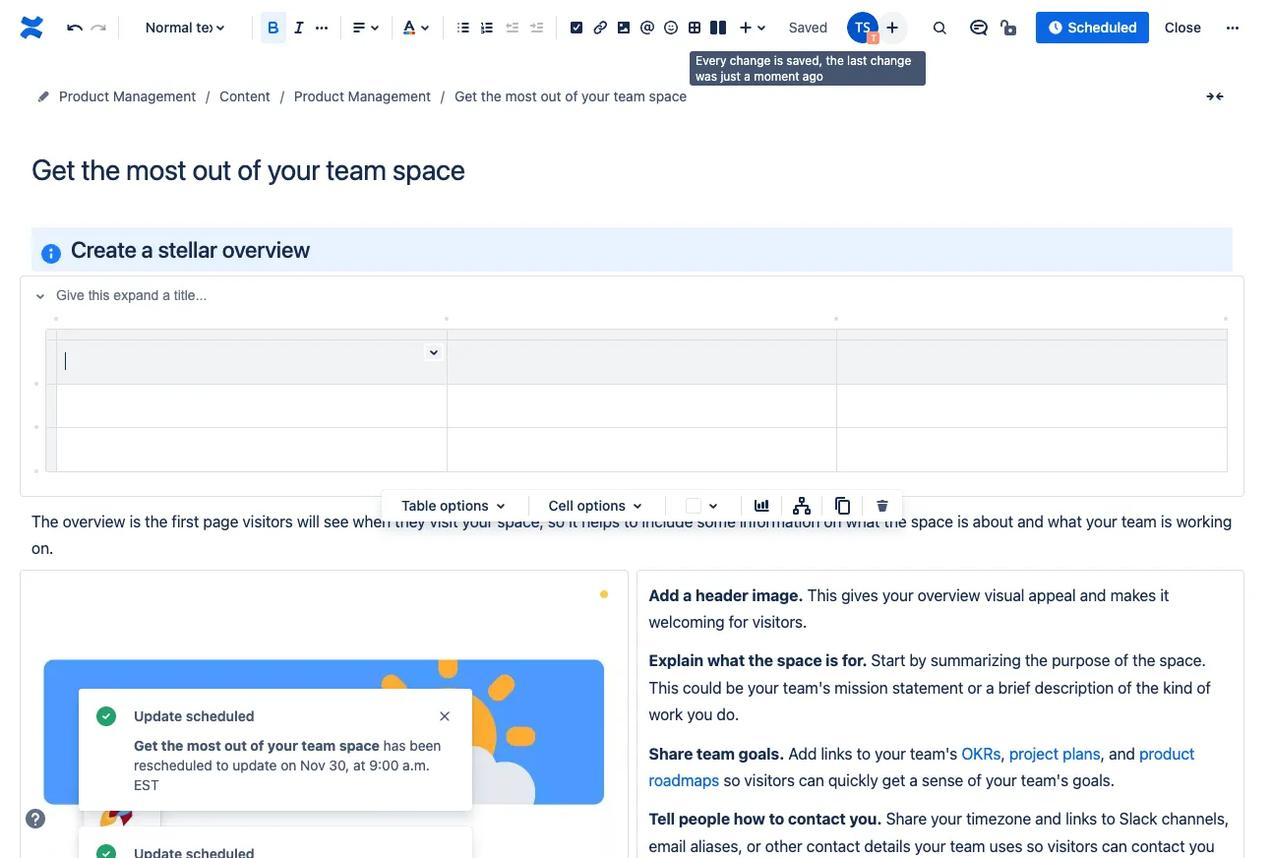 Task type: locate. For each thing, give the bounding box(es) containing it.
0 horizontal spatial management
[[113, 88, 196, 104]]

1 vertical spatial on
[[281, 757, 297, 774]]

change down invite to edit image
[[871, 53, 912, 68]]

is left first
[[129, 512, 141, 530]]

0 horizontal spatial product
[[59, 88, 109, 104]]

overview left visual at the bottom
[[918, 586, 981, 604]]

links left slack
[[1066, 810, 1098, 828]]

expand dropdown menu image
[[489, 494, 512, 518], [626, 494, 650, 518]]

management
[[113, 88, 196, 104], [348, 88, 431, 104]]

1 horizontal spatial overview
[[222, 236, 310, 263]]

0 horizontal spatial out
[[225, 737, 247, 754]]

1 horizontal spatial what
[[846, 512, 880, 530]]

0 vertical spatial success image
[[94, 705, 118, 728]]

0 horizontal spatial links
[[821, 745, 853, 762]]

0 vertical spatial can
[[799, 772, 825, 789]]

page
[[203, 512, 239, 530]]

goals. down plans
[[1073, 772, 1115, 789]]

1 horizontal spatial options
[[577, 497, 626, 514]]

options inside dropdown button
[[440, 497, 489, 514]]

add image, video, or file image
[[612, 16, 635, 39]]

and right timezone
[[1035, 810, 1062, 828]]

on.
[[31, 539, 54, 557]]

, left product
[[1101, 745, 1105, 762]]

a inside every change is saved, the last change was just a moment ago
[[744, 68, 751, 83]]

options inside dropdown button
[[577, 497, 626, 514]]

1 horizontal spatial expand dropdown menu image
[[626, 494, 650, 518]]

the down numbered list ⌘⇧7 image
[[481, 88, 502, 104]]

your inside start by summarizing the purpose of the space. this could be your team's mission statement or a brief description of the kind of work you do.
[[748, 679, 779, 697]]

it inside "the overview is the first page visitors will see when they visit your space, so it helps to include some information on what the space is about and what your team is working on."
[[569, 512, 578, 530]]

on left "nov"
[[281, 757, 297, 774]]

0 horizontal spatial ,
[[1001, 745, 1006, 762]]

0 horizontal spatial team's
[[783, 679, 831, 697]]

0 horizontal spatial product management
[[59, 88, 196, 104]]

so
[[548, 512, 565, 530], [724, 772, 740, 789], [1027, 837, 1044, 855]]

0 vertical spatial overview
[[222, 236, 310, 263]]

get
[[455, 88, 477, 104], [134, 737, 158, 754]]

get the most out of your team space up update
[[134, 737, 380, 754]]

bold ⌘b image
[[262, 16, 285, 39]]

to right helps
[[624, 512, 638, 530]]

team's up sense
[[910, 745, 958, 762]]

goals.
[[739, 745, 785, 762], [1073, 772, 1115, 789]]

0 vertical spatial it
[[569, 512, 578, 530]]

overview right stellar
[[222, 236, 310, 263]]

overview
[[222, 236, 310, 263], [63, 512, 125, 530], [918, 586, 981, 604]]

panel info image
[[39, 242, 63, 266]]

team's down project plans link
[[1021, 772, 1069, 789]]

1 horizontal spatial ,
[[1101, 745, 1105, 762]]

your right gives
[[883, 586, 914, 604]]

0 vertical spatial this
[[808, 586, 838, 604]]

to left slack
[[1102, 810, 1116, 828]]

or inside start by summarizing the purpose of the space. this could be your team's mission statement or a brief description of the kind of work you do.
[[968, 679, 982, 697]]

0 vertical spatial share
[[649, 745, 693, 762]]

2 change from the left
[[871, 53, 912, 68]]

0 horizontal spatial visitors
[[243, 512, 293, 530]]

team inside "the overview is the first page visitors will see when they visit your space, so it helps to include some information on what the space is about and what your team is working on."
[[1122, 512, 1157, 530]]

1 horizontal spatial so
[[724, 772, 740, 789]]

and
[[1018, 512, 1044, 530], [1080, 586, 1107, 604], [1109, 745, 1136, 762], [1035, 810, 1062, 828]]

expand dropdown menu image right visit
[[489, 494, 512, 518]]

your right details
[[915, 837, 946, 855]]

this
[[808, 586, 838, 604], [649, 679, 679, 697]]

expand dropdown menu image for table options
[[489, 494, 512, 518]]

1 horizontal spatial management
[[348, 88, 431, 104]]

every change is saved, the last change was just a moment ago
[[696, 53, 912, 83]]

2 vertical spatial overview
[[918, 586, 981, 604]]

1 vertical spatial share
[[886, 810, 927, 828]]

channels,
[[1162, 810, 1229, 828]]

options right cell
[[577, 497, 626, 514]]

1 vertical spatial can
[[1102, 837, 1128, 855]]

0 horizontal spatial get the most out of your team space
[[134, 737, 380, 754]]

1 vertical spatial team's
[[910, 745, 958, 762]]

what right about
[[1048, 512, 1082, 530]]

your up get
[[875, 745, 906, 762]]

so inside share your timezone and links to slack channels, email aliases, or other contact details your team uses so visitors can contact yo
[[1027, 837, 1044, 855]]

1 product management link from the left
[[59, 85, 196, 108]]

1 horizontal spatial on
[[824, 512, 842, 530]]

product roadmaps
[[649, 745, 1199, 789]]

you
[[687, 706, 713, 724]]

what
[[846, 512, 880, 530], [1048, 512, 1082, 530], [707, 652, 745, 670]]

1 options from the left
[[440, 497, 489, 514]]

2 horizontal spatial overview
[[918, 586, 981, 604]]

0 vertical spatial goals.
[[739, 745, 785, 762]]

can down slack
[[1102, 837, 1128, 855]]

visit
[[430, 512, 458, 530]]

can left quickly
[[799, 772, 825, 789]]

Main content area, start typing to enter text. text field
[[20, 227, 1245, 858]]

2 vertical spatial team's
[[1021, 772, 1069, 789]]

share team goals. add links to your team's okrs , project plans , and
[[649, 745, 1140, 762]]

is inside every change is saved, the last change was just a moment ago
[[774, 53, 783, 68]]

details
[[864, 837, 911, 855]]

2 options from the left
[[577, 497, 626, 514]]

1 vertical spatial get
[[134, 737, 158, 754]]

space up at
[[339, 737, 380, 754]]

visitors up tell people how to contact you.
[[745, 772, 795, 789]]

could
[[683, 679, 722, 697]]

ago
[[803, 68, 824, 83]]

1 horizontal spatial goals.
[[1073, 772, 1115, 789]]

0 vertical spatial links
[[821, 745, 853, 762]]

a right just
[[744, 68, 751, 83]]

change up just
[[730, 53, 771, 68]]

space inside "the overview is the first page visitors will see when they visit your space, so it helps to include some information on what the space is about and what your team is working on."
[[911, 512, 954, 530]]

of down action item image
[[565, 88, 578, 104]]

2 horizontal spatial visitors
[[1048, 837, 1098, 855]]

0 vertical spatial on
[[824, 512, 842, 530]]

0 vertical spatial get
[[455, 88, 477, 104]]

1 horizontal spatial this
[[808, 586, 838, 604]]

normal
[[145, 19, 193, 35]]

contact
[[788, 810, 846, 828], [807, 837, 860, 855], [1132, 837, 1185, 855]]

1 vertical spatial or
[[747, 837, 761, 855]]

of down okrs link
[[968, 772, 982, 789]]

help image
[[24, 807, 47, 831]]

first
[[172, 512, 199, 530]]

copy image
[[831, 494, 854, 518]]

it inside this gives your overview visual appeal and makes it welcoming for visitors.
[[1161, 586, 1169, 604]]

get down update
[[134, 737, 158, 754]]

1 horizontal spatial share
[[886, 810, 927, 828]]

a left brief
[[986, 679, 995, 697]]

1 vertical spatial this
[[649, 679, 679, 697]]

so up how
[[724, 772, 740, 789]]

share up roadmaps on the right of page
[[649, 745, 693, 762]]

move this page image
[[35, 89, 51, 104]]

1 , from the left
[[1001, 745, 1006, 762]]

other
[[765, 837, 803, 855]]

or down summarizing
[[968, 679, 982, 697]]

team's inside start by summarizing the purpose of the space. this could be your team's mission statement or a brief description of the kind of work you do.
[[783, 679, 831, 697]]

to left update
[[216, 757, 229, 774]]

overview inside this gives your overview visual appeal and makes it welcoming for visitors.
[[918, 586, 981, 604]]

1 product from the left
[[59, 88, 109, 104]]

goals. down do.
[[739, 745, 785, 762]]

0 horizontal spatial expand dropdown menu image
[[489, 494, 512, 518]]

get the most out of your team space down action item image
[[455, 88, 687, 104]]

0 horizontal spatial change
[[730, 53, 771, 68]]

get the most out of your team space link
[[455, 85, 687, 108]]

to right how
[[769, 810, 785, 828]]

1 vertical spatial out
[[225, 737, 247, 754]]

your up update
[[268, 737, 298, 754]]

your down "explain what the space is for."
[[748, 679, 779, 697]]

scheduled
[[186, 708, 255, 724]]

0 vertical spatial visitors
[[243, 512, 293, 530]]

is
[[774, 53, 783, 68], [129, 512, 141, 530], [958, 512, 969, 530], [1161, 512, 1173, 530], [826, 652, 839, 670]]

the
[[826, 53, 844, 68], [481, 88, 502, 104], [145, 512, 168, 530], [884, 512, 907, 530], [749, 652, 773, 670], [1025, 652, 1048, 670], [1133, 652, 1156, 670], [1136, 679, 1159, 697], [161, 737, 183, 754]]

was
[[696, 68, 717, 83]]

scheduled button
[[1037, 12, 1149, 43]]

and right about
[[1018, 512, 1044, 530]]

on inside "the overview is the first page visitors will see when they visit your space, so it helps to include some information on what the space is about and what your team is working on."
[[824, 512, 842, 530]]

is left about
[[958, 512, 969, 530]]

team up "nov"
[[302, 737, 336, 754]]

0 horizontal spatial or
[[747, 837, 761, 855]]

0 horizontal spatial on
[[281, 757, 297, 774]]

emoji image
[[659, 16, 683, 39]]

links inside share your timezone and links to slack channels, email aliases, or other contact details your team uses so visitors can contact yo
[[1066, 810, 1098, 828]]

close
[[1165, 19, 1202, 35]]

2 product management from the left
[[294, 88, 431, 104]]

0 horizontal spatial overview
[[63, 512, 125, 530]]

1 vertical spatial get the most out of your team space
[[134, 737, 380, 754]]

30,
[[329, 757, 350, 774]]

people
[[679, 810, 730, 828]]

header
[[696, 586, 749, 604]]

or
[[968, 679, 982, 697], [747, 837, 761, 855]]

your down "okrs"
[[986, 772, 1017, 789]]

the left last
[[826, 53, 844, 68]]

options right table on the left bottom
[[440, 497, 489, 514]]

1 horizontal spatial out
[[541, 88, 562, 104]]

success image
[[94, 705, 118, 728], [94, 842, 118, 858]]

collapse content image
[[29, 285, 52, 308]]

by
[[910, 652, 927, 670]]

1 vertical spatial overview
[[63, 512, 125, 530]]

saved
[[789, 19, 828, 35]]

0 vertical spatial team's
[[783, 679, 831, 697]]

cell options
[[549, 497, 626, 514]]

management down normal
[[113, 88, 196, 104]]

make page fixed-width image
[[1204, 85, 1227, 108]]

your
[[582, 88, 610, 104], [462, 512, 493, 530], [1086, 512, 1118, 530], [883, 586, 914, 604], [748, 679, 779, 697], [268, 737, 298, 754], [875, 745, 906, 762], [986, 772, 1017, 789], [931, 810, 962, 828], [915, 837, 946, 855]]

team down do.
[[697, 745, 735, 762]]

see
[[324, 512, 349, 530]]

most down outdent ⇧tab icon
[[505, 88, 537, 104]]

get the most out of your team space
[[455, 88, 687, 104], [134, 737, 380, 754]]

2 vertical spatial so
[[1027, 837, 1044, 855]]

product roadmaps link
[[649, 745, 1199, 789]]

team left working
[[1122, 512, 1157, 530]]

0 horizontal spatial product management link
[[59, 85, 196, 108]]

team
[[614, 88, 645, 104], [1122, 512, 1157, 530], [302, 737, 336, 754], [697, 745, 735, 762], [950, 837, 986, 855]]

the inside every change is saved, the last change was just a moment ago
[[826, 53, 844, 68]]

close button
[[1153, 12, 1213, 43]]

your up makes
[[1086, 512, 1118, 530]]

1 horizontal spatial product management link
[[294, 85, 431, 108]]

1 horizontal spatial visitors
[[745, 772, 795, 789]]

is left for. in the bottom of the page
[[826, 652, 839, 670]]

and left makes
[[1080, 586, 1107, 604]]

product right the move this page icon
[[59, 88, 109, 104]]

align left image
[[347, 16, 371, 39]]

1 management from the left
[[113, 88, 196, 104]]

timezone
[[966, 810, 1031, 828]]

action item image
[[565, 16, 588, 39]]

dismiss image
[[437, 709, 453, 724]]

confluence image
[[16, 12, 47, 43]]

2 vertical spatial visitors
[[1048, 837, 1098, 855]]

share for team
[[649, 745, 693, 762]]

links up quickly
[[821, 745, 853, 762]]

every
[[696, 53, 727, 68]]

a left stellar
[[141, 236, 153, 263]]

1 horizontal spatial or
[[968, 679, 982, 697]]

0 horizontal spatial options
[[440, 497, 489, 514]]

of inside get the most out of your team space link
[[565, 88, 578, 104]]

0 horizontal spatial it
[[569, 512, 578, 530]]

1 vertical spatial success image
[[94, 842, 118, 858]]

cell
[[549, 497, 574, 514]]

share inside share your timezone and links to slack channels, email aliases, or other contact details your team uses so visitors can contact yo
[[886, 810, 927, 828]]

1 horizontal spatial product management
[[294, 88, 431, 104]]

, left project
[[1001, 745, 1006, 762]]

working
[[1177, 512, 1232, 530]]

slack
[[1120, 810, 1158, 828]]

1 product management from the left
[[59, 88, 196, 104]]

product management for second product management link from right
[[59, 88, 196, 104]]

overview right the
[[63, 512, 125, 530]]

links
[[821, 745, 853, 762], [1066, 810, 1098, 828]]

overview for create a stellar overview
[[222, 236, 310, 263]]

1 vertical spatial it
[[1161, 586, 1169, 604]]

get down bullet list ⌘⇧8 image
[[455, 88, 477, 104]]

the left kind
[[1136, 679, 1159, 697]]

1 horizontal spatial product
[[294, 88, 344, 104]]

what up be
[[707, 652, 745, 670]]

0 horizontal spatial add
[[649, 586, 679, 604]]

this left gives
[[808, 586, 838, 604]]

more formatting image
[[310, 16, 334, 39]]

okrs
[[962, 745, 1001, 762]]

undo ⌘z image
[[63, 16, 87, 39]]

1 horizontal spatial can
[[1102, 837, 1128, 855]]

or down how
[[747, 837, 761, 855]]

visitors left the will
[[243, 512, 293, 530]]

0 vertical spatial or
[[968, 679, 982, 697]]

has
[[383, 737, 406, 754]]

table image
[[683, 16, 706, 39]]

1 horizontal spatial links
[[1066, 810, 1098, 828]]

on
[[824, 512, 842, 530], [281, 757, 297, 774]]

Give this page a title text field
[[31, 154, 1233, 186]]

of right the description
[[1118, 679, 1132, 697]]

1 vertical spatial goals.
[[1073, 772, 1115, 789]]

Give this expand a title... text field
[[52, 285, 1240, 308]]

add up "welcoming"
[[649, 586, 679, 604]]

1 horizontal spatial most
[[505, 88, 537, 104]]

product down the more formatting icon
[[294, 88, 344, 104]]

a up "welcoming"
[[683, 586, 692, 604]]

visitors
[[243, 512, 293, 530], [745, 772, 795, 789], [1048, 837, 1098, 855]]

expand dropdown menu image right helps
[[626, 494, 650, 518]]

product management down redo ⌘⇧z icon
[[59, 88, 196, 104]]

0 vertical spatial out
[[541, 88, 562, 104]]

bullet list ⌘⇧8 image
[[452, 16, 475, 39]]

overview inside "the overview is the first page visitors will see when they visit your space, so it helps to include some information on what the space is about and what your team is working on."
[[63, 512, 125, 530]]

add
[[649, 586, 679, 604], [789, 745, 817, 762]]

for.
[[842, 652, 868, 670]]

is left working
[[1161, 512, 1173, 530]]

sense
[[922, 772, 964, 789]]

on right manage connected data image
[[824, 512, 842, 530]]

tara schultz image
[[848, 12, 879, 43]]

1 horizontal spatial change
[[871, 53, 912, 68]]

out up update
[[225, 737, 247, 754]]

product management down align left icon
[[294, 88, 431, 104]]

0 horizontal spatial this
[[649, 679, 679, 697]]

link image
[[588, 16, 612, 39]]

the up brief
[[1025, 652, 1048, 670]]

space.
[[1160, 652, 1206, 670]]

1 vertical spatial visitors
[[745, 772, 795, 789]]

1 vertical spatial add
[[789, 745, 817, 762]]

2 horizontal spatial team's
[[1021, 772, 1069, 789]]

to inside share your timezone and links to slack channels, email aliases, or other contact details your team uses so visitors can contact yo
[[1102, 810, 1116, 828]]

0 horizontal spatial so
[[548, 512, 565, 530]]

visitors right uses
[[1048, 837, 1098, 855]]

visual
[[985, 586, 1025, 604]]

space right remove icon
[[911, 512, 954, 530]]

brief
[[999, 679, 1031, 697]]

1 expand dropdown menu image from the left
[[489, 494, 512, 518]]

1 horizontal spatial it
[[1161, 586, 1169, 604]]

0 vertical spatial get the most out of your team space
[[455, 88, 687, 104]]

visitors inside "the overview is the first page visitors will see when they visit your space, so it helps to include some information on what the space is about and what your team is working on."
[[243, 512, 293, 530]]

at
[[353, 757, 366, 774]]

most down update scheduled on the left bottom of page
[[187, 737, 221, 754]]

2 expand dropdown menu image from the left
[[626, 494, 650, 518]]

0 horizontal spatial share
[[649, 745, 693, 762]]

0 horizontal spatial most
[[187, 737, 221, 754]]

your inside this gives your overview visual appeal and makes it welcoming for visitors.
[[883, 586, 914, 604]]

scheduled
[[1068, 19, 1137, 35]]

this up work
[[649, 679, 679, 697]]

is up moment at the right top
[[774, 53, 783, 68]]

2 horizontal spatial so
[[1027, 837, 1044, 855]]

the down visitors.
[[749, 652, 773, 670]]

saved,
[[787, 53, 823, 68]]

1 vertical spatial most
[[187, 737, 221, 754]]

product management link down align left icon
[[294, 85, 431, 108]]

share up details
[[886, 810, 927, 828]]

create
[[71, 236, 137, 263]]

management down align left icon
[[348, 88, 431, 104]]

product management link down redo ⌘⇧z icon
[[59, 85, 196, 108]]

for
[[729, 613, 748, 631]]

1 vertical spatial links
[[1066, 810, 1098, 828]]

so right 'space,'
[[548, 512, 565, 530]]

0 vertical spatial so
[[548, 512, 565, 530]]



Task type: describe. For each thing, give the bounding box(es) containing it.
1 horizontal spatial team's
[[910, 745, 958, 762]]

okrs link
[[962, 745, 1001, 762]]

visitors inside share your timezone and links to slack channels, email aliases, or other contact details your team uses so visitors can contact yo
[[1048, 837, 1098, 855]]

explain
[[649, 652, 704, 670]]

has been rescheduled to update on nov 30, at 9:00 a.m. est
[[134, 737, 441, 793]]

summarizing
[[931, 652, 1021, 670]]

of right purpose
[[1115, 652, 1129, 670]]

space,
[[497, 512, 544, 530]]

space down emoji icon
[[649, 88, 687, 104]]

cell options button
[[537, 494, 657, 518]]

space down visitors.
[[777, 652, 822, 670]]

plans
[[1063, 745, 1101, 762]]

quickly
[[829, 772, 878, 789]]

share for your
[[886, 810, 927, 828]]

a right get
[[910, 772, 918, 789]]

visitors.
[[752, 613, 807, 631]]

the left first
[[145, 512, 168, 530]]

1 success image from the top
[[94, 705, 118, 728]]

when
[[353, 512, 391, 530]]

get
[[882, 772, 906, 789]]

outdent ⇧tab image
[[500, 16, 524, 39]]

tell
[[649, 810, 675, 828]]

indent tab image
[[524, 16, 548, 39]]

content link
[[220, 85, 270, 108]]

welcoming
[[649, 613, 725, 631]]

1 horizontal spatial get the most out of your team space
[[455, 88, 687, 104]]

links for and
[[1066, 810, 1098, 828]]

manage connected data image
[[790, 494, 814, 518]]

moment
[[754, 68, 800, 83]]

and inside share your timezone and links to slack channels, email aliases, or other contact details your team uses so visitors can contact yo
[[1035, 810, 1062, 828]]

normal text
[[145, 19, 221, 35]]

find and replace image
[[929, 16, 952, 39]]

purpose
[[1052, 652, 1111, 670]]

on inside has been rescheduled to update on nov 30, at 9:00 a.m. est
[[281, 757, 297, 774]]

project plans link
[[1010, 745, 1101, 762]]

of up update
[[250, 737, 264, 754]]

text
[[196, 19, 221, 35]]

add a header image.
[[649, 586, 804, 604]]

nov
[[300, 757, 325, 774]]

2 success image from the top
[[94, 842, 118, 858]]

helps
[[582, 512, 620, 530]]

a.m.
[[403, 757, 430, 774]]

normal text button
[[126, 6, 245, 49]]

2 , from the left
[[1101, 745, 1105, 762]]

makes
[[1111, 586, 1157, 604]]

publish is scheduled for a future time image
[[1049, 20, 1064, 35]]

contact down you.
[[807, 837, 860, 855]]

every change is saved, the last change was just a moment ago tooltip
[[690, 51, 926, 86]]

0 horizontal spatial goals.
[[739, 745, 785, 762]]

layouts image
[[706, 16, 730, 39]]

uses
[[990, 837, 1023, 855]]

start
[[871, 652, 906, 670]]

work
[[649, 706, 683, 724]]

0 vertical spatial most
[[505, 88, 537, 104]]

statement
[[892, 679, 964, 697]]

project
[[1010, 745, 1059, 762]]

been
[[410, 737, 441, 754]]

you.
[[850, 810, 882, 828]]

last
[[847, 53, 867, 68]]

this inside this gives your overview visual appeal and makes it welcoming for visitors.
[[808, 586, 838, 604]]

team inside share your timezone and links to slack channels, email aliases, or other contact details your team uses so visitors can contact yo
[[950, 837, 986, 855]]

this gives your overview visual appeal and makes it welcoming for visitors.
[[649, 586, 1173, 631]]

to inside "the overview is the first page visitors will see when they visit your space, so it helps to include some information on what the space is about and what your team is working on."
[[624, 512, 638, 530]]

mission
[[835, 679, 888, 697]]

0 vertical spatial add
[[649, 586, 679, 604]]

italic ⌘i image
[[287, 16, 311, 39]]

redo ⌘⇧z image
[[86, 16, 110, 39]]

and inside this gives your overview visual appeal and makes it welcoming for visitors.
[[1080, 586, 1107, 604]]

the up rescheduled
[[161, 737, 183, 754]]

just
[[721, 68, 741, 83]]

rescheduled
[[134, 757, 212, 774]]

links for add
[[821, 745, 853, 762]]

2 management from the left
[[348, 88, 431, 104]]

2 horizontal spatial what
[[1048, 512, 1082, 530]]

some
[[697, 512, 736, 530]]

to up quickly
[[857, 745, 871, 762]]

and inside "the overview is the first page visitors will see when they visit your space, so it helps to include some information on what the space is about and what your team is working on."
[[1018, 512, 1044, 530]]

table options button
[[390, 494, 520, 518]]

the right copy icon
[[884, 512, 907, 530]]

your down sense
[[931, 810, 962, 828]]

1 vertical spatial so
[[724, 772, 740, 789]]

email
[[649, 837, 686, 855]]

can inside share your timezone and links to slack channels, email aliases, or other contact details your team uses so visitors can contact yo
[[1102, 837, 1128, 855]]

they
[[395, 512, 426, 530]]

1 horizontal spatial get
[[455, 88, 477, 104]]

more image
[[1221, 16, 1245, 39]]

aliases,
[[690, 837, 743, 855]]

options for table options
[[440, 497, 489, 514]]

how
[[734, 810, 765, 828]]

numbered list ⌘⇧7 image
[[476, 16, 499, 39]]

cell background image
[[702, 494, 725, 518]]

table options
[[402, 497, 489, 514]]

2 product management link from the left
[[294, 85, 431, 108]]

a inside start by summarizing the purpose of the space. this could be your team's mission statement or a brief description of the kind of work you do.
[[986, 679, 995, 697]]

0 horizontal spatial can
[[799, 772, 825, 789]]

include
[[642, 512, 693, 530]]

the left space. at the bottom right of page
[[1133, 652, 1156, 670]]

contact up other
[[788, 810, 846, 828]]

product
[[1140, 745, 1195, 762]]

description
[[1035, 679, 1114, 697]]

create a stellar overview
[[71, 236, 310, 263]]

of right kind
[[1197, 679, 1211, 697]]

no restrictions image
[[999, 16, 1023, 39]]

information
[[740, 512, 820, 530]]

do.
[[717, 706, 739, 724]]

invite to edit image
[[881, 15, 905, 39]]

so inside "the overview is the first page visitors will see when they visit your space, so it helps to include some information on what the space is about and what your team is working on."
[[548, 512, 565, 530]]

expand dropdown menu image for cell options
[[626, 494, 650, 518]]

be
[[726, 679, 744, 697]]

your down link icon
[[582, 88, 610, 104]]

and right plans
[[1109, 745, 1136, 762]]

options for cell options
[[577, 497, 626, 514]]

kind
[[1163, 679, 1193, 697]]

team down add image, video, or file
[[614, 88, 645, 104]]

contact down slack
[[1132, 837, 1185, 855]]

est
[[134, 777, 159, 793]]

so visitors can quickly get a sense of your team's goals.
[[720, 772, 1115, 789]]

update
[[134, 708, 182, 724]]

the
[[31, 512, 59, 530]]

2 product from the left
[[294, 88, 344, 104]]

to inside has been rescheduled to update on nov 30, at 9:00 a.m. est
[[216, 757, 229, 774]]

about
[[973, 512, 1014, 530]]

table
[[402, 497, 436, 514]]

or inside share your timezone and links to slack channels, email aliases, or other contact details your team uses so visitors can contact yo
[[747, 837, 761, 855]]

overview for this gives your overview visual appeal and makes it welcoming for visitors.
[[918, 586, 981, 604]]

1 horizontal spatial add
[[789, 745, 817, 762]]

tell people how to contact you.
[[649, 810, 882, 828]]

confluence image
[[16, 12, 47, 43]]

chart image
[[750, 494, 774, 518]]

0 horizontal spatial get
[[134, 737, 158, 754]]

1 change from the left
[[730, 53, 771, 68]]

update scheduled
[[134, 708, 255, 724]]

your right visit
[[462, 512, 493, 530]]

product management for 1st product management link from the right
[[294, 88, 431, 104]]

mention image
[[635, 16, 659, 39]]

9:00
[[369, 757, 399, 774]]

this inside start by summarizing the purpose of the space. this could be your team's mission statement or a brief description of the kind of work you do.
[[649, 679, 679, 697]]

remove image
[[871, 494, 895, 518]]

appeal
[[1029, 586, 1076, 604]]

share your timezone and links to slack channels, email aliases, or other contact details your team uses so visitors can contact yo
[[649, 810, 1234, 858]]

comment icon image
[[968, 16, 992, 39]]

update
[[233, 757, 277, 774]]

explain what the space is for.
[[649, 652, 871, 670]]

0 horizontal spatial what
[[707, 652, 745, 670]]



Task type: vqa. For each thing, say whether or not it's contained in the screenshot.
Invite people button
no



